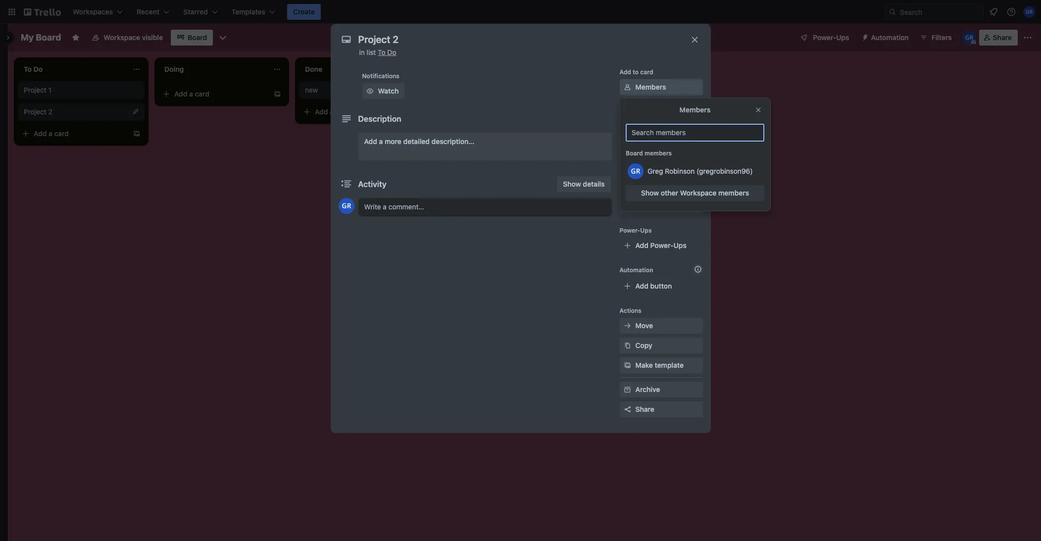 Task type: describe. For each thing, give the bounding box(es) containing it.
workspace visible button
[[86, 30, 169, 46]]

labels
[[636, 103, 657, 111]]

add a card for create from template… image in the top of the page's add a card button
[[174, 90, 210, 98]]

show details
[[563, 180, 605, 188]]

customize views image
[[218, 33, 228, 43]]

custom fields button
[[620, 201, 703, 211]]

greg robinson (gregrobinson96)
[[648, 167, 753, 175]]

0 vertical spatial share button
[[980, 30, 1018, 46]]

share for topmost share "button"
[[993, 33, 1012, 42]]

Write a comment text field
[[358, 198, 612, 216]]

details
[[583, 180, 605, 188]]

archive link
[[620, 382, 703, 398]]

add a more detailed description…
[[364, 137, 475, 146]]

show menu image
[[1023, 33, 1033, 43]]

sm image for checklist
[[623, 122, 633, 132]]

template
[[655, 361, 684, 369]]

create from template… image
[[133, 130, 141, 138]]

automation inside button
[[872, 33, 909, 42]]

make template link
[[620, 358, 703, 373]]

1 vertical spatial power-
[[620, 227, 641, 234]]

power-ups inside button
[[813, 33, 850, 42]]

project 2
[[24, 107, 52, 116]]

more
[[385, 137, 402, 146]]

sm image inside labels 'link'
[[623, 102, 633, 112]]

project 1
[[24, 86, 51, 94]]

0 vertical spatial members
[[645, 150, 672, 157]]

do
[[388, 48, 397, 56]]

share for the leftmost share "button"
[[636, 405, 655, 414]]

2
[[48, 107, 52, 116]]

sm image for copy
[[623, 341, 633, 351]]

1 horizontal spatial power-
[[651, 241, 674, 250]]

greg robinson (gregrobinson96) image inside primary element
[[1024, 6, 1036, 18]]

card for create from template… image in the top of the page's add a card button
[[195, 90, 210, 98]]

0 horizontal spatial power-ups
[[620, 227, 652, 234]]

0 notifications image
[[988, 6, 1000, 18]]

to
[[633, 68, 639, 76]]

project for project 1
[[24, 86, 46, 94]]

1
[[48, 86, 51, 94]]

show for show details
[[563, 180, 581, 188]]

actions
[[620, 307, 642, 315]]

members link
[[620, 79, 703, 95]]

filters
[[932, 33, 952, 42]]

sm image for automation
[[858, 30, 872, 44]]

1 horizontal spatial members
[[718, 189, 749, 197]]

Search field
[[897, 4, 984, 19]]

create from template… image
[[273, 90, 281, 98]]

cover
[[636, 182, 655, 190]]

fields
[[663, 202, 682, 210]]

a for add a card button corresponding to create from template… icon
[[49, 129, 52, 138]]

project 2 link
[[24, 107, 139, 117]]

automation button
[[858, 30, 915, 46]]

0 horizontal spatial share button
[[620, 402, 703, 418]]

project 1 link
[[24, 85, 139, 95]]

greg
[[648, 167, 663, 175]]

board members
[[626, 150, 672, 157]]

sm image for members
[[623, 82, 633, 92]]

sm image for move
[[623, 321, 633, 331]]

switch to… image
[[7, 7, 17, 17]]

attachment button
[[620, 158, 703, 174]]

custom fields
[[636, 202, 682, 210]]

board for board members
[[626, 150, 643, 157]]

create button
[[287, 4, 321, 20]]

attachment
[[636, 162, 674, 170]]

list
[[367, 48, 376, 56]]

Search members text field
[[626, 124, 764, 142]]

other
[[661, 189, 678, 197]]

archive
[[636, 385, 660, 394]]

board for board
[[188, 33, 207, 42]]



Task type: locate. For each thing, give the bounding box(es) containing it.
sm image down 'add to card'
[[623, 82, 633, 92]]

card for add a card button to the middle
[[336, 107, 350, 116]]

detailed
[[403, 137, 430, 146]]

add a more detailed description… link
[[358, 133, 612, 160]]

1 horizontal spatial greg robinson (gregrobinson96) image
[[1024, 6, 1036, 18]]

add a card for add a card button to the middle
[[315, 107, 350, 116]]

add button button
[[620, 278, 703, 294]]

in
[[359, 48, 365, 56]]

1 vertical spatial greg robinson (gregrobinson96) image
[[628, 163, 644, 179]]

sm image inside make template link
[[623, 361, 633, 370]]

ups up add power-ups
[[641, 227, 652, 234]]

activity
[[358, 180, 387, 189]]

share button
[[980, 30, 1018, 46], [620, 402, 703, 418]]

search image
[[889, 8, 897, 16]]

1 horizontal spatial share button
[[980, 30, 1018, 46]]

1 vertical spatial show
[[641, 189, 659, 197]]

visible
[[142, 33, 163, 42]]

0 horizontal spatial board
[[36, 32, 61, 43]]

robinson
[[665, 167, 695, 175]]

star or unstar board image
[[72, 34, 80, 42]]

primary element
[[0, 0, 1042, 24]]

show
[[563, 180, 581, 188], [641, 189, 659, 197]]

copy
[[636, 341, 653, 350]]

add a card button for create from template… icon
[[18, 126, 129, 142]]

2 horizontal spatial ups
[[837, 33, 850, 42]]

show other workspace members link
[[626, 185, 764, 201]]

board link
[[171, 30, 213, 46]]

2 vertical spatial power-
[[651, 241, 674, 250]]

0 vertical spatial share
[[993, 33, 1012, 42]]

sm image left labels
[[623, 102, 633, 112]]

power-
[[813, 33, 837, 42], [620, 227, 641, 234], [651, 241, 674, 250]]

to do link
[[378, 48, 397, 56]]

None text field
[[353, 31, 680, 49]]

members down (gregrobinson96)
[[718, 189, 749, 197]]

add power-ups link
[[620, 238, 703, 254]]

workspace visible
[[104, 33, 163, 42]]

notifications
[[362, 72, 400, 80]]

0 horizontal spatial automation
[[620, 266, 654, 274]]

members
[[636, 83, 666, 91], [680, 105, 711, 114]]

sm image inside the checklist "link"
[[623, 122, 633, 132]]

workspace inside button
[[104, 33, 140, 42]]

move
[[636, 321, 653, 330]]

card
[[641, 68, 654, 76], [195, 90, 210, 98], [336, 107, 350, 116], [54, 129, 69, 138]]

2 vertical spatial ups
[[674, 241, 687, 250]]

board
[[36, 32, 61, 43], [188, 33, 207, 42], [626, 150, 643, 157]]

add a card
[[174, 90, 210, 98], [315, 107, 350, 116], [34, 129, 69, 138]]

show other workspace members
[[641, 189, 749, 197]]

sm image left checklist
[[623, 122, 633, 132]]

add inside add a more detailed description… link
[[364, 137, 377, 146]]

power-ups
[[813, 33, 850, 42], [620, 227, 652, 234]]

2 horizontal spatial board
[[626, 150, 643, 157]]

board right the my
[[36, 32, 61, 43]]

0 vertical spatial workspace
[[104, 33, 140, 42]]

1 horizontal spatial share
[[993, 33, 1012, 42]]

1 vertical spatial workspace
[[680, 189, 717, 197]]

dates button
[[620, 139, 703, 155]]

board up attachment
[[626, 150, 643, 157]]

button
[[651, 282, 672, 290]]

greg robinson (gregrobinson96) image up cover
[[628, 163, 644, 179]]

sm image inside archive link
[[623, 385, 633, 395]]

watch button
[[362, 83, 405, 99]]

my
[[21, 32, 34, 43]]

1 vertical spatial share button
[[620, 402, 703, 418]]

0 vertical spatial project
[[24, 86, 46, 94]]

filters button
[[917, 30, 955, 46]]

board inside board "link"
[[188, 33, 207, 42]]

add button
[[636, 282, 672, 290]]

sm image inside automation button
[[858, 30, 872, 44]]

0 vertical spatial power-
[[813, 33, 837, 42]]

description…
[[432, 137, 475, 146]]

sm image inside move "link"
[[623, 321, 633, 331]]

(gregrobinson96)
[[697, 167, 753, 175]]

ups
[[837, 33, 850, 42], [641, 227, 652, 234], [674, 241, 687, 250]]

0 vertical spatial ups
[[837, 33, 850, 42]]

new
[[305, 86, 318, 94]]

show for show other workspace members
[[641, 189, 659, 197]]

ups left automation button
[[837, 33, 850, 42]]

sm image inside members link
[[623, 82, 633, 92]]

0 horizontal spatial members
[[636, 83, 666, 91]]

members up attachment
[[645, 150, 672, 157]]

share button down archive link
[[620, 402, 703, 418]]

1 vertical spatial add a card button
[[299, 104, 410, 120]]

0 vertical spatial members
[[636, 83, 666, 91]]

card for add a card button corresponding to create from template… icon
[[54, 129, 69, 138]]

2 vertical spatial add a card
[[34, 129, 69, 138]]

sm image for watch
[[365, 86, 375, 96]]

2 horizontal spatial power-
[[813, 33, 837, 42]]

0 horizontal spatial show
[[563, 180, 581, 188]]

0 horizontal spatial share
[[636, 405, 655, 414]]

sm image for make template
[[623, 361, 633, 370]]

checklist
[[636, 122, 666, 131]]

open information menu image
[[1007, 7, 1017, 17]]

new link
[[305, 85, 420, 95]]

members
[[645, 150, 672, 157], [718, 189, 749, 197]]

0 horizontal spatial workspace
[[104, 33, 140, 42]]

show details link
[[557, 176, 611, 192]]

members up labels
[[636, 83, 666, 91]]

checklist link
[[620, 119, 703, 135]]

0 horizontal spatial greg robinson (gregrobinson96) image
[[339, 198, 354, 214]]

0 horizontal spatial power-
[[620, 227, 641, 234]]

1 vertical spatial automation
[[620, 266, 654, 274]]

2 vertical spatial add a card button
[[18, 126, 129, 142]]

0 horizontal spatial members
[[645, 150, 672, 157]]

board inside my board 'text field'
[[36, 32, 61, 43]]

0 horizontal spatial add a card
[[34, 129, 69, 138]]

add a card button for create from template… image in the top of the page
[[158, 86, 269, 102]]

make template
[[636, 361, 684, 369]]

sm image left make
[[623, 361, 633, 370]]

my board
[[21, 32, 61, 43]]

power-ups button
[[794, 30, 856, 46]]

sm image left cover
[[623, 181, 633, 191]]

sm image inside watch button
[[365, 86, 375, 96]]

add inside 'add button' button
[[636, 282, 649, 290]]

0 horizontal spatial add a card button
[[18, 126, 129, 142]]

move link
[[620, 318, 703, 334]]

ups inside power-ups button
[[837, 33, 850, 42]]

greg robinson (gregrobinson96) image
[[1024, 6, 1036, 18], [628, 163, 644, 179]]

1 vertical spatial project
[[24, 107, 46, 116]]

1 horizontal spatial show
[[641, 189, 659, 197]]

greg robinson (gregrobinson96) image right open information menu image
[[1024, 6, 1036, 18]]

1 project from the top
[[24, 86, 46, 94]]

power- inside button
[[813, 33, 837, 42]]

create
[[293, 7, 315, 16]]

0 horizontal spatial greg robinson (gregrobinson96) image
[[628, 163, 644, 179]]

ups down fields
[[674, 241, 687, 250]]

1 horizontal spatial automation
[[872, 33, 909, 42]]

0 vertical spatial greg robinson (gregrobinson96) image
[[1024, 6, 1036, 18]]

labels link
[[620, 99, 703, 115]]

cover link
[[620, 178, 703, 194]]

sm image for cover
[[623, 181, 633, 191]]

0 vertical spatial greg robinson (gregrobinson96) image
[[963, 31, 977, 45]]

1 vertical spatial members
[[718, 189, 749, 197]]

0 vertical spatial add a card button
[[158, 86, 269, 102]]

a for add a card button to the middle
[[330, 107, 334, 116]]

1 vertical spatial members
[[680, 105, 711, 114]]

2 project from the top
[[24, 107, 46, 116]]

0 vertical spatial add a card
[[174, 90, 210, 98]]

project left the 1 at the top
[[24, 86, 46, 94]]

sm image left the copy
[[623, 341, 633, 351]]

project left 2 at top left
[[24, 107, 46, 116]]

custom
[[636, 202, 661, 210]]

workspace left "visible"
[[104, 33, 140, 42]]

sm image
[[858, 30, 872, 44], [623, 102, 633, 112], [623, 341, 633, 351], [623, 385, 633, 395]]

copy link
[[620, 338, 703, 354]]

0 horizontal spatial ups
[[641, 227, 652, 234]]

add inside 'add power-ups' link
[[636, 241, 649, 250]]

1 horizontal spatial greg robinson (gregrobinson96) image
[[963, 31, 977, 45]]

1 horizontal spatial members
[[680, 105, 711, 114]]

add
[[620, 68, 632, 76], [174, 90, 187, 98], [315, 107, 328, 116], [34, 129, 47, 138], [364, 137, 377, 146], [636, 241, 649, 250], [636, 282, 649, 290]]

2 horizontal spatial add a card
[[315, 107, 350, 116]]

share
[[993, 33, 1012, 42], [636, 405, 655, 414]]

share down archive
[[636, 405, 655, 414]]

a for create from template… image in the top of the page's add a card button
[[189, 90, 193, 98]]

add power-ups
[[636, 241, 687, 250]]

project
[[24, 86, 46, 94], [24, 107, 46, 116]]

show left details
[[563, 180, 581, 188]]

automation down search "image"
[[872, 33, 909, 42]]

1 horizontal spatial board
[[188, 33, 207, 42]]

sm image down actions
[[623, 321, 633, 331]]

0 vertical spatial show
[[563, 180, 581, 188]]

a
[[189, 90, 193, 98], [330, 107, 334, 116], [49, 129, 52, 138], [379, 137, 383, 146]]

members up search members text field
[[680, 105, 711, 114]]

sm image for archive
[[623, 385, 633, 395]]

1 vertical spatial add a card
[[315, 107, 350, 116]]

project for project 2
[[24, 107, 46, 116]]

0 vertical spatial automation
[[872, 33, 909, 42]]

share left show menu icon
[[993, 33, 1012, 42]]

description
[[358, 114, 402, 123]]

sm image inside cover link
[[623, 181, 633, 191]]

make
[[636, 361, 653, 369]]

sm image
[[623, 82, 633, 92], [365, 86, 375, 96], [623, 122, 633, 132], [623, 181, 633, 191], [623, 321, 633, 331], [623, 361, 633, 370]]

1 vertical spatial ups
[[641, 227, 652, 234]]

Board name text field
[[16, 30, 66, 46]]

automation
[[872, 33, 909, 42], [620, 266, 654, 274]]

1 vertical spatial greg robinson (gregrobinson96) image
[[339, 198, 354, 214]]

add a card button
[[158, 86, 269, 102], [299, 104, 410, 120], [18, 126, 129, 142]]

automation up add button
[[620, 266, 654, 274]]

1 horizontal spatial add a card button
[[158, 86, 269, 102]]

add a card for add a card button corresponding to create from template… icon
[[34, 129, 69, 138]]

0 vertical spatial power-ups
[[813, 33, 850, 42]]

sm image right power-ups button
[[858, 30, 872, 44]]

in list to do
[[359, 48, 397, 56]]

dates
[[636, 142, 655, 151]]

edit card image
[[132, 107, 140, 115]]

1 vertical spatial share
[[636, 405, 655, 414]]

workspace
[[104, 33, 140, 42], [680, 189, 717, 197]]

show up the custom
[[641, 189, 659, 197]]

greg robinson (gregrobinson96) image
[[963, 31, 977, 45], [339, 198, 354, 214]]

2 horizontal spatial add a card button
[[299, 104, 410, 120]]

ups inside 'add power-ups' link
[[674, 241, 687, 250]]

sm image left archive
[[623, 385, 633, 395]]

1 horizontal spatial power-ups
[[813, 33, 850, 42]]

workspace down "greg robinson (gregrobinson96)"
[[680, 189, 717, 197]]

sm image inside the copy link
[[623, 341, 633, 351]]

watch
[[378, 87, 399, 95]]

sm image left "watch" on the top left
[[365, 86, 375, 96]]

1 horizontal spatial ups
[[674, 241, 687, 250]]

1 vertical spatial power-ups
[[620, 227, 652, 234]]

board left customize views icon
[[188, 33, 207, 42]]

to
[[378, 48, 386, 56]]

add to card
[[620, 68, 654, 76]]

share button down 0 notifications 'image' at the right top of page
[[980, 30, 1018, 46]]

1 horizontal spatial add a card
[[174, 90, 210, 98]]

1 horizontal spatial workspace
[[680, 189, 717, 197]]



Task type: vqa. For each thing, say whether or not it's contained in the screenshot.
Start 14-day free trial
no



